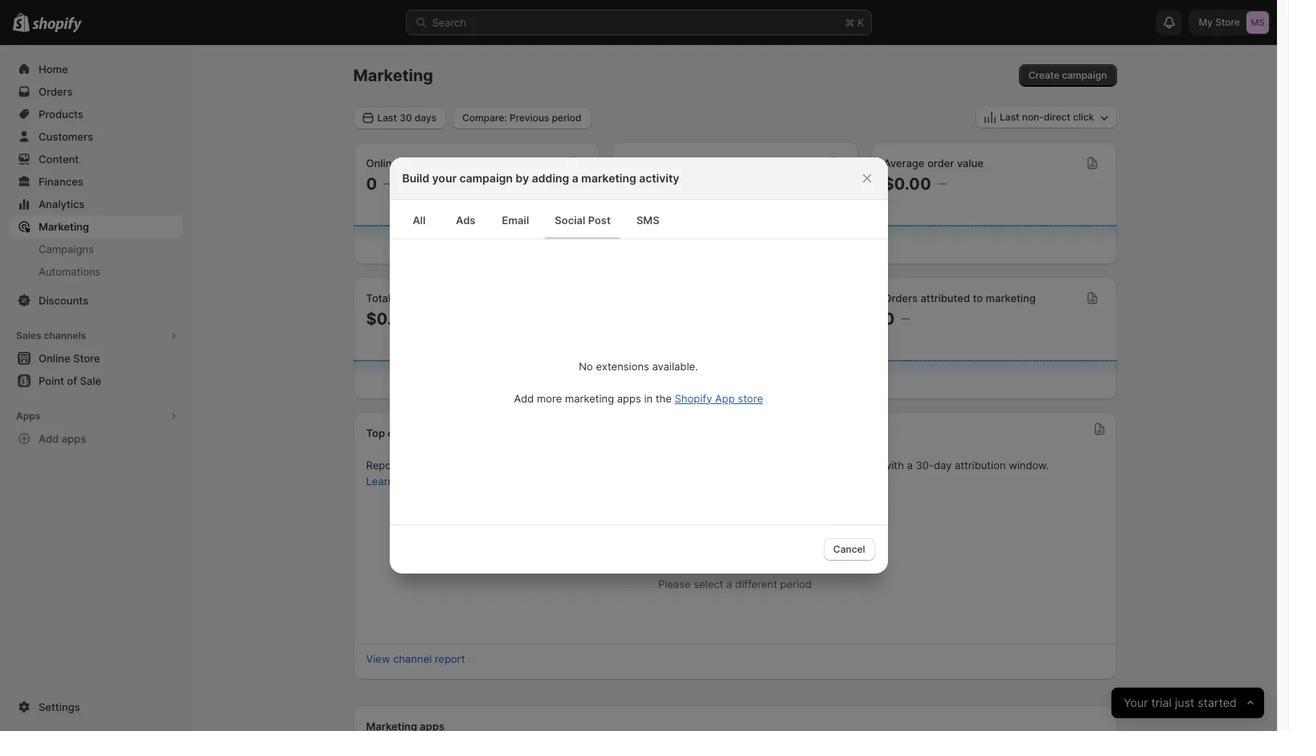 Task type: vqa. For each thing, say whether or not it's contained in the screenshot.
different
yes



Task type: describe. For each thing, give the bounding box(es) containing it.
reporting
[[366, 459, 415, 472]]

social
[[555, 214, 586, 227]]

1 vertical spatial the
[[721, 549, 738, 562]]

top
[[366, 427, 385, 440]]

create campaign
[[1029, 69, 1108, 81]]

add more marketing apps in the shopify app store
[[514, 392, 764, 405]]

activities
[[686, 459, 731, 472]]

attributed
[[921, 292, 971, 305]]

no extensions available.
[[579, 360, 699, 373]]

selected
[[797, 549, 840, 562]]

no data found for the date range selected
[[631, 549, 840, 562]]

order
[[928, 157, 955, 170]]

sales channels button
[[10, 325, 183, 347]]

⌘ k
[[846, 16, 865, 29]]

search
[[432, 16, 467, 29]]

create campaign button
[[1019, 64, 1117, 87]]

⌘
[[846, 16, 855, 29]]

1 vertical spatial marketing
[[39, 220, 89, 233]]

app
[[665, 459, 684, 472]]

activity
[[639, 171, 680, 185]]

rate
[[746, 157, 766, 170]]

channel for top
[[388, 427, 428, 440]]

home link
[[10, 58, 183, 80]]

2 vertical spatial marketing
[[565, 392, 614, 405]]

channels
[[44, 330, 86, 342]]

automations link
[[10, 261, 183, 283]]

please
[[659, 578, 691, 591]]

online
[[771, 459, 801, 472]]

add apps
[[39, 433, 86, 446]]

1 vertical spatial marketing
[[986, 292, 1037, 305]]

discounts
[[39, 294, 88, 307]]

the inside build your campaign by adding a marketing activity dialog
[[656, 392, 672, 405]]

store inside build your campaign by adding a marketing activity dialog
[[738, 392, 764, 405]]

extensions
[[596, 360, 650, 373]]

orders attributed to marketing
[[884, 292, 1037, 305]]

for
[[704, 549, 718, 562]]

no change image for online store conversion rate
[[657, 178, 665, 191]]

0 vertical spatial to
[[973, 292, 984, 305]]

online for 0%
[[625, 157, 657, 170]]

campaign inside button
[[1063, 69, 1108, 81]]

ads
[[456, 214, 476, 227]]

day
[[934, 459, 952, 472]]

no change image for orders attributed to marketing
[[902, 313, 911, 326]]

automations
[[39, 265, 101, 278]]

sms button
[[624, 201, 673, 240]]

by
[[516, 171, 529, 185]]

apps
[[16, 410, 40, 422]]

campaign inside dialog
[[460, 171, 513, 185]]

settings link
[[10, 696, 183, 719]]

window.
[[1009, 459, 1050, 472]]

online store sessions
[[366, 157, 473, 170]]

average
[[884, 157, 925, 170]]

marketing link
[[10, 216, 183, 238]]

data
[[648, 549, 670, 562]]

connected
[[609, 459, 662, 472]]

sms
[[637, 214, 660, 227]]

value
[[958, 157, 984, 170]]

range
[[766, 549, 794, 562]]

add for add more marketing apps in the shopify app store
[[514, 392, 534, 405]]

learn
[[366, 475, 394, 488]]

tab list inside build your campaign by adding a marketing activity dialog
[[396, 200, 882, 240]]

1 horizontal spatial a
[[727, 578, 733, 591]]

sales
[[16, 330, 41, 342]]

your inside dialog
[[432, 171, 457, 185]]

no change image for average order value
[[938, 178, 947, 191]]

top channel performance
[[366, 427, 496, 440]]

build your campaign by adding a marketing activity
[[402, 171, 680, 185]]

sales
[[394, 292, 420, 305]]

cancel button
[[824, 539, 875, 561]]

total sales $0.00
[[366, 292, 420, 329]]

online store conversion rate
[[625, 157, 766, 170]]

shopify app store link
[[675, 392, 764, 405]]

parameters
[[529, 459, 585, 472]]

report
[[435, 653, 465, 666]]

total
[[366, 292, 391, 305]]

1 horizontal spatial your
[[477, 459, 499, 472]]

view channel report button
[[357, 648, 475, 671]]

2 horizontal spatial your
[[746, 459, 768, 472]]

all button
[[396, 201, 443, 240]]

shopify image
[[32, 17, 82, 33]]

a inside dialog
[[572, 171, 579, 185]]

a inside reporting is based on your utm parameters and connected app activities to your online store. reported with a 30-day attribution window. learn more
[[908, 459, 913, 472]]

build your campaign by adding a marketing activity dialog
[[0, 158, 1278, 574]]



Task type: locate. For each thing, give the bounding box(es) containing it.
k
[[858, 16, 865, 29]]

no left 'data'
[[631, 549, 645, 562]]

2 horizontal spatial a
[[908, 459, 913, 472]]

the right for
[[721, 549, 738, 562]]

date
[[740, 549, 763, 562]]

based
[[428, 459, 459, 472]]

channel
[[388, 427, 428, 440], [393, 653, 432, 666]]

more
[[537, 392, 562, 405], [397, 475, 422, 488]]

0 horizontal spatial add
[[39, 433, 59, 446]]

channel right view
[[393, 653, 432, 666]]

utm
[[502, 459, 526, 472]]

marketing down search
[[353, 66, 433, 85]]

apps
[[617, 392, 642, 405], [62, 433, 86, 446]]

$0.00
[[884, 175, 932, 194], [366, 310, 414, 329]]

marketing up campaigns
[[39, 220, 89, 233]]

store up activity
[[660, 157, 686, 170]]

discounts link
[[10, 290, 183, 312]]

0 vertical spatial marketing
[[353, 66, 433, 85]]

2 vertical spatial a
[[727, 578, 733, 591]]

1 vertical spatial no
[[631, 549, 645, 562]]

conversion
[[688, 157, 743, 170]]

post
[[588, 214, 611, 227]]

add
[[514, 392, 534, 405], [39, 433, 59, 446]]

1 vertical spatial more
[[397, 475, 422, 488]]

reporting is based on your utm parameters and connected app activities to your online store. reported with a 30-day attribution window. learn more
[[366, 459, 1050, 488]]

0%
[[625, 175, 650, 194]]

1 vertical spatial campaign
[[460, 171, 513, 185]]

channel right top
[[388, 427, 428, 440]]

marketing right attributed
[[986, 292, 1037, 305]]

email
[[502, 214, 529, 227]]

build
[[402, 171, 430, 185]]

more inside reporting is based on your utm parameters and connected app activities to your online store. reported with a 30-day attribution window. learn more
[[397, 475, 422, 488]]

online
[[366, 157, 398, 170], [625, 157, 657, 170]]

the
[[656, 392, 672, 405], [721, 549, 738, 562]]

add apps button
[[10, 428, 183, 450]]

online up 0%
[[625, 157, 657, 170]]

0 horizontal spatial no
[[579, 360, 593, 373]]

0 left build
[[366, 175, 377, 194]]

1 horizontal spatial to
[[973, 292, 984, 305]]

1 horizontal spatial no
[[631, 549, 645, 562]]

is
[[418, 459, 426, 472]]

add inside dialog
[[514, 392, 534, 405]]

your right on
[[477, 459, 499, 472]]

0
[[366, 175, 377, 194], [884, 310, 895, 329]]

1 online from the left
[[366, 157, 398, 170]]

a
[[572, 171, 579, 185], [908, 459, 913, 472], [727, 578, 733, 591]]

0 horizontal spatial 0
[[366, 175, 377, 194]]

0 vertical spatial campaign
[[1063, 69, 1108, 81]]

to right attributed
[[973, 292, 984, 305]]

apps inside button
[[62, 433, 86, 446]]

$0.00 down the total
[[366, 310, 414, 329]]

your
[[432, 171, 457, 185], [477, 459, 499, 472], [746, 459, 768, 472]]

store.
[[804, 459, 832, 472]]

1 vertical spatial a
[[908, 459, 913, 472]]

orders
[[884, 292, 918, 305]]

0 horizontal spatial $0.00
[[366, 310, 414, 329]]

0 horizontal spatial apps
[[62, 433, 86, 446]]

1 vertical spatial channel
[[393, 653, 432, 666]]

0 horizontal spatial more
[[397, 475, 422, 488]]

period
[[781, 578, 812, 591]]

channel for view
[[393, 653, 432, 666]]

with
[[884, 459, 905, 472]]

app
[[716, 392, 735, 405]]

store for 0%
[[660, 157, 686, 170]]

0 horizontal spatial the
[[656, 392, 672, 405]]

2 online from the left
[[625, 157, 657, 170]]

0 horizontal spatial a
[[572, 171, 579, 185]]

$0.00 down average at the top right
[[884, 175, 932, 194]]

campaign left 'by' on the top of page
[[460, 171, 513, 185]]

all
[[413, 214, 426, 227]]

0 vertical spatial channel
[[388, 427, 428, 440]]

tab list
[[396, 200, 882, 240]]

0 vertical spatial add
[[514, 392, 534, 405]]

marketing
[[582, 171, 637, 185], [986, 292, 1037, 305], [565, 392, 614, 405]]

please select a different period
[[659, 578, 812, 591]]

0 vertical spatial more
[[537, 392, 562, 405]]

0 vertical spatial apps
[[617, 392, 642, 405]]

online for 0
[[366, 157, 398, 170]]

more down is
[[397, 475, 422, 488]]

no for no data found for the date range selected
[[631, 549, 645, 562]]

0 vertical spatial the
[[656, 392, 672, 405]]

cancel
[[834, 544, 866, 556]]

ads button
[[443, 201, 489, 240]]

add inside button
[[39, 433, 59, 446]]

1 horizontal spatial campaign
[[1063, 69, 1108, 81]]

0 vertical spatial marketing
[[582, 171, 637, 185]]

0 for online
[[366, 175, 377, 194]]

marketing down extensions
[[565, 392, 614, 405]]

30-
[[916, 459, 934, 472]]

no inside build your campaign by adding a marketing activity dialog
[[579, 360, 593, 373]]

online up all button
[[366, 157, 398, 170]]

add up utm
[[514, 392, 534, 405]]

average order value
[[884, 157, 984, 170]]

apps down apps button
[[62, 433, 86, 446]]

store up build
[[401, 157, 427, 170]]

1 vertical spatial to
[[734, 459, 744, 472]]

shopify
[[675, 392, 713, 405]]

no change image right 0%
[[657, 178, 665, 191]]

add for add apps
[[39, 433, 59, 446]]

available.
[[653, 360, 699, 373]]

sessions
[[429, 157, 473, 170]]

learn more link
[[366, 475, 422, 488]]

channel inside button
[[393, 653, 432, 666]]

1 vertical spatial 0
[[884, 310, 895, 329]]

store for 0
[[401, 157, 427, 170]]

no
[[579, 360, 593, 373], [631, 549, 645, 562]]

no for no extensions available.
[[579, 360, 593, 373]]

0 horizontal spatial your
[[432, 171, 457, 185]]

apps inside build your campaign by adding a marketing activity dialog
[[617, 392, 642, 405]]

on
[[462, 459, 474, 472]]

1 horizontal spatial $0.00
[[884, 175, 932, 194]]

0 for orders
[[884, 310, 895, 329]]

a right adding
[[572, 171, 579, 185]]

0 horizontal spatial store
[[401, 157, 427, 170]]

to right activities at the right of page
[[734, 459, 744, 472]]

1 horizontal spatial online
[[625, 157, 657, 170]]

performance
[[431, 427, 496, 440]]

more inside build your campaign by adding a marketing activity dialog
[[537, 392, 562, 405]]

$0.00 inside total sales $0.00
[[366, 310, 414, 329]]

settings
[[39, 701, 80, 714]]

found
[[673, 549, 702, 562]]

0 vertical spatial 0
[[366, 175, 377, 194]]

1 horizontal spatial the
[[721, 549, 738, 562]]

store
[[401, 157, 427, 170], [660, 157, 686, 170], [738, 392, 764, 405]]

1 horizontal spatial store
[[660, 157, 686, 170]]

campaigns
[[39, 243, 94, 256]]

1 horizontal spatial add
[[514, 392, 534, 405]]

0 horizontal spatial online
[[366, 157, 398, 170]]

attribution
[[955, 459, 1006, 472]]

reported
[[835, 459, 881, 472]]

no change image
[[384, 178, 393, 191], [657, 178, 665, 191], [938, 178, 947, 191], [902, 313, 911, 326]]

2 horizontal spatial store
[[738, 392, 764, 405]]

your down sessions
[[432, 171, 457, 185]]

campaign right create
[[1063, 69, 1108, 81]]

different
[[736, 578, 778, 591]]

1 horizontal spatial more
[[537, 392, 562, 405]]

no left extensions
[[579, 360, 593, 373]]

1 vertical spatial apps
[[62, 433, 86, 446]]

apps button
[[10, 405, 183, 428]]

a left 30-
[[908, 459, 913, 472]]

sales channels
[[16, 330, 86, 342]]

social post
[[555, 214, 611, 227]]

0 vertical spatial $0.00
[[884, 175, 932, 194]]

1 horizontal spatial apps
[[617, 392, 642, 405]]

the right 'in'
[[656, 392, 672, 405]]

no change image left build
[[384, 178, 393, 191]]

0 horizontal spatial marketing
[[39, 220, 89, 233]]

no change image down "orders"
[[902, 313, 911, 326]]

a right select
[[727, 578, 733, 591]]

marketing up post at the top left of the page
[[582, 171, 637, 185]]

add down apps
[[39, 433, 59, 446]]

campaign
[[1063, 69, 1108, 81], [460, 171, 513, 185]]

0 horizontal spatial to
[[734, 459, 744, 472]]

no change image down order
[[938, 178, 947, 191]]

1 horizontal spatial marketing
[[353, 66, 433, 85]]

social post button
[[542, 201, 624, 240]]

to inside reporting is based on your utm parameters and connected app activities to your online store. reported with a 30-day attribution window. learn more
[[734, 459, 744, 472]]

0 vertical spatial no
[[579, 360, 593, 373]]

view channel report
[[366, 653, 465, 666]]

1 horizontal spatial 0
[[884, 310, 895, 329]]

apps left 'in'
[[617, 392, 642, 405]]

select
[[694, 578, 724, 591]]

in
[[644, 392, 653, 405]]

tab list containing all
[[396, 200, 882, 240]]

adding
[[532, 171, 570, 185]]

0 down "orders"
[[884, 310, 895, 329]]

no change image for online store sessions
[[384, 178, 393, 191]]

create
[[1029, 69, 1060, 81]]

1 vertical spatial $0.00
[[366, 310, 414, 329]]

email button
[[489, 201, 542, 240]]

0 horizontal spatial campaign
[[460, 171, 513, 185]]

more up parameters
[[537, 392, 562, 405]]

0 vertical spatial a
[[572, 171, 579, 185]]

store right the app
[[738, 392, 764, 405]]

1 vertical spatial add
[[39, 433, 59, 446]]

campaigns link
[[10, 238, 183, 261]]

your left online
[[746, 459, 768, 472]]



